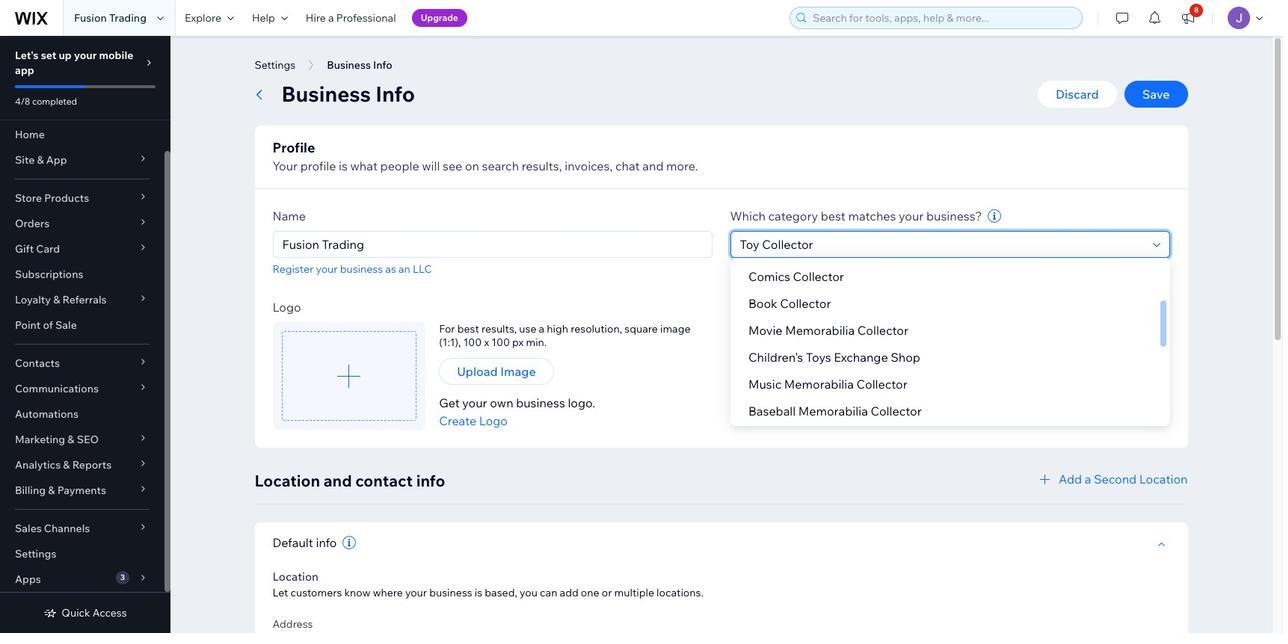 Task type: locate. For each thing, give the bounding box(es) containing it.
settings down help button
[[255, 58, 296, 72]]

settings inside sidebar element
[[15, 548, 56, 561]]

can
[[540, 587, 558, 600]]

set
[[41, 49, 56, 62]]

and
[[643, 159, 664, 174], [324, 471, 352, 491]]

business info down the business info button
[[282, 81, 415, 107]]

0 vertical spatial results,
[[522, 159, 562, 174]]

best right for
[[458, 322, 479, 336]]

business down hire a professional
[[327, 58, 371, 72]]

1 horizontal spatial results,
[[522, 159, 562, 174]]

Type your business name (e.g., Amy's Shoes) field
[[278, 232, 707, 257]]

a right use at left bottom
[[539, 322, 545, 336]]

list box
[[731, 236, 1171, 452]]

1 vertical spatial and
[[324, 471, 352, 491]]

let's set up your mobile app
[[15, 49, 133, 77]]

image
[[501, 364, 536, 379]]

location
[[255, 471, 320, 491], [1140, 472, 1189, 487], [273, 570, 319, 584]]

0 vertical spatial best
[[821, 209, 846, 224]]

business inside location let customers know where your business is based, you can add one or multiple locations.
[[430, 587, 473, 600]]

a
[[328, 11, 334, 25], [539, 322, 545, 336], [1085, 472, 1092, 487]]

info
[[373, 58, 393, 72], [376, 81, 415, 107]]

site & app
[[15, 153, 67, 167]]

register
[[273, 263, 314, 276]]

info right contact
[[416, 471, 445, 491]]

your right up
[[74, 49, 97, 62]]

short
[[731, 282, 762, 297]]

is left what
[[339, 159, 348, 174]]

0 vertical spatial memorabilia
[[785, 323, 855, 338]]

an
[[399, 263, 411, 276]]

your up create logo "button"
[[463, 396, 488, 411]]

1 horizontal spatial business
[[430, 587, 473, 600]]

results, left use at left bottom
[[482, 322, 517, 336]]

access
[[93, 607, 127, 620]]

app
[[15, 64, 34, 77]]

2 vertical spatial business
[[430, 587, 473, 600]]

collector down exchange
[[857, 377, 908, 392]]

settings inside button
[[255, 58, 296, 72]]

2 vertical spatial a
[[1085, 472, 1092, 487]]

discard
[[1056, 87, 1100, 102]]

1 vertical spatial a
[[539, 322, 545, 336]]

memorabilia up toys
[[785, 323, 855, 338]]

3
[[120, 573, 125, 583]]

Search for tools, apps, help & more... field
[[809, 7, 1078, 28]]

which
[[731, 209, 766, 224]]

you
[[520, 587, 538, 600]]

2 vertical spatial memorabilia
[[799, 404, 868, 419]]

location up let
[[273, 570, 319, 584]]

0 vertical spatial logo
[[273, 300, 301, 315]]

0 horizontal spatial results,
[[482, 322, 517, 336]]

1 100 from the left
[[464, 336, 482, 349]]

info down the professional
[[373, 58, 393, 72]]

& for loyalty
[[53, 293, 60, 307]]

for
[[439, 322, 455, 336]]

orders button
[[0, 211, 165, 236]]

best inside for best results, use a high resolution, square image (1:1), 100 x 100 px min.
[[458, 322, 479, 336]]

info inside button
[[373, 58, 393, 72]]

1 horizontal spatial settings
[[255, 58, 296, 72]]

sales channels button
[[0, 516, 165, 542]]

business info inside button
[[327, 58, 393, 72]]

movie memorabilia collector
[[749, 323, 909, 338]]

settings down sales
[[15, 548, 56, 561]]

1 vertical spatial is
[[475, 587, 483, 600]]

loyalty
[[15, 293, 51, 307]]

name
[[273, 209, 306, 224]]

location let customers know where your business is based, you can add one or multiple locations.
[[273, 570, 704, 600]]

trading
[[109, 11, 147, 25]]

and right chat
[[643, 159, 664, 174]]

business down image
[[516, 396, 565, 411]]

1 vertical spatial business
[[282, 81, 371, 107]]

customers
[[291, 587, 342, 600]]

professional
[[337, 11, 396, 25]]

0 horizontal spatial logo
[[273, 300, 301, 315]]

0 vertical spatial info
[[373, 58, 393, 72]]

point
[[15, 319, 41, 332]]

is inside profile your profile is what people will see on search results, invoices, chat and more.
[[339, 159, 348, 174]]

store
[[15, 192, 42, 205]]

1 horizontal spatial 100
[[492, 336, 510, 349]]

1 horizontal spatial info
[[416, 471, 445, 491]]

sales channels
[[15, 522, 90, 536]]

analytics & reports button
[[0, 453, 165, 478]]

0 horizontal spatial best
[[458, 322, 479, 336]]

& inside marketing & seo popup button
[[68, 433, 74, 447]]

a inside button
[[1085, 472, 1092, 487]]

location up default
[[255, 471, 320, 491]]

high
[[547, 322, 569, 336]]

products
[[44, 192, 89, 205]]

gift card
[[15, 242, 60, 256]]

location inside location let customers know where your business is based, you can add one or multiple locations.
[[273, 570, 319, 584]]

info right default
[[316, 536, 337, 551]]

billing
[[15, 484, 46, 498]]

1 horizontal spatial a
[[539, 322, 545, 336]]

business left the based,
[[430, 587, 473, 600]]

1 horizontal spatial is
[[475, 587, 483, 600]]

a right hire
[[328, 11, 334, 25]]

0 vertical spatial business info
[[327, 58, 393, 72]]

and left contact
[[324, 471, 352, 491]]

business down the business info button
[[282, 81, 371, 107]]

& left reports
[[63, 459, 70, 472]]

logo
[[273, 300, 301, 315], [479, 414, 508, 429]]

2 100 from the left
[[492, 336, 510, 349]]

is inside location let customers know where your business is based, you can add one or multiple locations.
[[475, 587, 483, 600]]

point of sale
[[15, 319, 77, 332]]

0 vertical spatial is
[[339, 159, 348, 174]]

a right "add"
[[1085, 472, 1092, 487]]

memorabilia for music
[[784, 377, 854, 392]]

and inside profile your profile is what people will see on search results, invoices, chat and more.
[[643, 159, 664, 174]]

llc
[[413, 263, 432, 276]]

0 horizontal spatial 100
[[464, 336, 482, 349]]

& right "loyalty"
[[53, 293, 60, 307]]

1 vertical spatial best
[[458, 322, 479, 336]]

2 horizontal spatial business
[[516, 396, 565, 411]]

quick access
[[62, 607, 127, 620]]

& right site
[[37, 153, 44, 167]]

know
[[345, 587, 371, 600]]

results, right search
[[522, 159, 562, 174]]

up
[[59, 49, 72, 62]]

1 vertical spatial business
[[516, 396, 565, 411]]

business left as
[[340, 263, 383, 276]]

location inside button
[[1140, 472, 1189, 487]]

1 horizontal spatial logo
[[479, 414, 508, 429]]

1 vertical spatial results,
[[482, 322, 517, 336]]

0 horizontal spatial and
[[324, 471, 352, 491]]

100 right x
[[492, 336, 510, 349]]

0 vertical spatial and
[[643, 159, 664, 174]]

info down the business info button
[[376, 81, 415, 107]]

8
[[1195, 5, 1200, 15]]

sales
[[15, 522, 42, 536]]

1 vertical spatial settings
[[15, 548, 56, 561]]

store products button
[[0, 186, 165, 211]]

100 left x
[[464, 336, 482, 349]]

book collector
[[749, 296, 831, 311]]

logo down register on the left top of page
[[273, 300, 301, 315]]

0 vertical spatial business
[[327, 58, 371, 72]]

0 vertical spatial business
[[340, 263, 383, 276]]

app
[[46, 153, 67, 167]]

4/8
[[15, 96, 30, 107]]

0 horizontal spatial settings
[[15, 548, 56, 561]]

baseball memorabilia collector
[[749, 404, 922, 419]]

& right billing
[[48, 484, 55, 498]]

business info down the professional
[[327, 58, 393, 72]]

collector up exchange
[[858, 323, 909, 338]]

& inside site & app dropdown button
[[37, 153, 44, 167]]

location and contact info
[[255, 471, 445, 491]]

location right second
[[1140, 472, 1189, 487]]

add
[[1060, 472, 1083, 487]]

& inside "loyalty & referrals" popup button
[[53, 293, 60, 307]]

0 vertical spatial settings
[[255, 58, 296, 72]]

is left the based,
[[475, 587, 483, 600]]

& inside the analytics & reports dropdown button
[[63, 459, 70, 472]]

quick
[[62, 607, 90, 620]]

your inside location let customers know where your business is based, you can add one or multiple locations.
[[405, 587, 427, 600]]

0 vertical spatial info
[[416, 471, 445, 491]]

settings button
[[247, 54, 303, 76]]

& left 'seo'
[[68, 433, 74, 447]]

business inside button
[[327, 58, 371, 72]]

& inside 'billing & payments' popup button
[[48, 484, 55, 498]]

mobile
[[99, 49, 133, 62]]

memorabilia for movie
[[785, 323, 855, 338]]

what
[[351, 159, 378, 174]]

1 vertical spatial logo
[[479, 414, 508, 429]]

1 vertical spatial info
[[316, 536, 337, 551]]

own
[[490, 396, 514, 411]]

logo down own
[[479, 414, 508, 429]]

music memorabilia collector
[[749, 377, 908, 392]]

info
[[416, 471, 445, 491], [316, 536, 337, 551]]

best left matches
[[821, 209, 846, 224]]

1 vertical spatial memorabilia
[[784, 377, 854, 392]]

business
[[327, 58, 371, 72], [282, 81, 371, 107]]

business info
[[327, 58, 393, 72], [282, 81, 415, 107]]

results, inside profile your profile is what people will see on search results, invoices, chat and more.
[[522, 159, 562, 174]]

automations
[[15, 408, 79, 421]]

memorabilia down music memorabilia collector
[[799, 404, 868, 419]]

which category best matches your business?
[[731, 209, 983, 224]]

results, inside for best results, use a high resolution, square image (1:1), 100 x 100 px min.
[[482, 322, 517, 336]]

save
[[1143, 87, 1171, 102]]

settings
[[255, 58, 296, 72], [15, 548, 56, 561]]

shop
[[891, 350, 921, 365]]

sale
[[55, 319, 77, 332]]

0 horizontal spatial a
[[328, 11, 334, 25]]

subscriptions link
[[0, 262, 165, 287]]

1 horizontal spatial and
[[643, 159, 664, 174]]

& for billing
[[48, 484, 55, 498]]

2 horizontal spatial a
[[1085, 472, 1092, 487]]

0 vertical spatial a
[[328, 11, 334, 25]]

upload image
[[457, 364, 536, 379]]

music
[[749, 377, 782, 392]]

settings for settings link
[[15, 548, 56, 561]]

collector down the "shop" at right bottom
[[871, 404, 922, 419]]

a inside for best results, use a high resolution, square image (1:1), 100 x 100 px min.
[[539, 322, 545, 336]]

your
[[74, 49, 97, 62], [899, 209, 924, 224], [316, 263, 338, 276], [463, 396, 488, 411], [405, 587, 427, 600]]

category
[[769, 209, 819, 224]]

best
[[821, 209, 846, 224], [458, 322, 479, 336]]

x
[[484, 336, 489, 349]]

your right where
[[405, 587, 427, 600]]

memorabilia down toys
[[784, 377, 854, 392]]

memorabilia for baseball
[[799, 404, 868, 419]]

0 horizontal spatial is
[[339, 159, 348, 174]]

collector up book collector
[[793, 269, 844, 284]]

get
[[439, 396, 460, 411]]



Task type: describe. For each thing, give the bounding box(es) containing it.
multiple
[[615, 587, 655, 600]]

store products
[[15, 192, 89, 205]]

let's
[[15, 49, 39, 62]]

(1:1),
[[439, 336, 461, 349]]

billing & payments button
[[0, 478, 165, 504]]

(150
[[830, 282, 855, 297]]

address
[[273, 618, 313, 632]]

seo
[[77, 433, 99, 447]]

will
[[422, 159, 440, 174]]

profile
[[301, 159, 336, 174]]

your inside get your own business logo. create logo
[[463, 396, 488, 411]]

one
[[581, 587, 600, 600]]

short description (150 chars)
[[731, 282, 892, 297]]

people
[[381, 159, 420, 174]]

upgrade button
[[412, 9, 468, 27]]

settings for "settings" button
[[255, 58, 296, 72]]

collector for baseball
[[871, 404, 922, 419]]

analytics
[[15, 459, 61, 472]]

location for location and contact info
[[255, 471, 320, 491]]

resolution,
[[571, 322, 623, 336]]

& for marketing
[[68, 433, 74, 447]]

add a second location button
[[1037, 471, 1189, 489]]

locations.
[[657, 587, 704, 600]]

children's
[[749, 350, 803, 365]]

location for location let customers know where your business is based, you can add one or multiple locations.
[[273, 570, 319, 584]]

business?
[[927, 209, 983, 224]]

analytics & reports
[[15, 459, 112, 472]]

& for analytics
[[63, 459, 70, 472]]

save button
[[1125, 81, 1189, 108]]

0 horizontal spatial business
[[340, 263, 383, 276]]

collector down comics collector
[[780, 296, 831, 311]]

your inside let's set up your mobile app
[[74, 49, 97, 62]]

Enter your business or website type field
[[736, 232, 1149, 257]]

automations link
[[0, 402, 165, 427]]

home
[[15, 128, 45, 141]]

help button
[[243, 0, 297, 36]]

1 horizontal spatial best
[[821, 209, 846, 224]]

a for hire
[[328, 11, 334, 25]]

communications
[[15, 382, 99, 396]]

marketing & seo button
[[0, 427, 165, 453]]

register your business as an llc link
[[273, 263, 432, 276]]

based,
[[485, 587, 518, 600]]

default info
[[273, 536, 337, 551]]

settings link
[[0, 542, 165, 567]]

of
[[43, 319, 53, 332]]

profile your profile is what people will see on search results, invoices, chat and more.
[[273, 139, 698, 174]]

card
[[36, 242, 60, 256]]

communications button
[[0, 376, 165, 402]]

add a second location
[[1060, 472, 1189, 487]]

point of sale link
[[0, 313, 165, 338]]

for best results, use a high resolution, square image (1:1), 100 x 100 px min.
[[439, 322, 691, 349]]

hire a professional
[[306, 11, 396, 25]]

toys
[[806, 350, 831, 365]]

a for add
[[1085, 472, 1092, 487]]

business inside get your own business logo. create logo
[[516, 396, 565, 411]]

& for site
[[37, 153, 44, 167]]

0 horizontal spatial info
[[316, 536, 337, 551]]

sidebar element
[[0, 36, 171, 634]]

chat
[[616, 159, 640, 174]]

collector for movie
[[858, 323, 909, 338]]

your right matches
[[899, 209, 924, 224]]

orders
[[15, 217, 50, 230]]

search
[[482, 159, 519, 174]]

explore
[[185, 11, 221, 25]]

your right register on the left top of page
[[316, 263, 338, 276]]

contact
[[356, 471, 413, 491]]

default
[[273, 536, 313, 551]]

on
[[465, 159, 480, 174]]

gift card button
[[0, 236, 165, 262]]

1 vertical spatial info
[[376, 81, 415, 107]]

add
[[560, 587, 579, 600]]

completed
[[32, 96, 77, 107]]

discard button
[[1038, 81, 1118, 108]]

as
[[386, 263, 396, 276]]

comics collector
[[749, 269, 844, 284]]

profile
[[273, 139, 315, 156]]

your
[[273, 159, 298, 174]]

see
[[443, 159, 463, 174]]

exchange
[[834, 350, 888, 365]]

create
[[439, 414, 477, 429]]

contacts
[[15, 357, 60, 370]]

Describe your business here. What makes it great? Use short catchy text to tell people what you do or offer. text field
[[731, 305, 1170, 412]]

register your business as an llc
[[273, 263, 432, 276]]

comics
[[749, 269, 790, 284]]

px
[[513, 336, 524, 349]]

contacts button
[[0, 351, 165, 376]]

min.
[[526, 336, 547, 349]]

apps
[[15, 573, 41, 587]]

marketing
[[15, 433, 65, 447]]

list box containing comics collector
[[731, 236, 1171, 452]]

let
[[273, 587, 288, 600]]

billing & payments
[[15, 484, 106, 498]]

1 vertical spatial business info
[[282, 81, 415, 107]]

collector for music
[[857, 377, 908, 392]]

fusion
[[74, 11, 107, 25]]

upload
[[457, 364, 498, 379]]

use
[[519, 322, 537, 336]]

home link
[[0, 122, 165, 147]]

marketing & seo
[[15, 433, 99, 447]]

hire
[[306, 11, 326, 25]]

logo.
[[568, 396, 596, 411]]

logo inside get your own business logo. create logo
[[479, 414, 508, 429]]

children's toys exchange shop
[[749, 350, 921, 365]]

upload image button
[[439, 358, 554, 385]]



